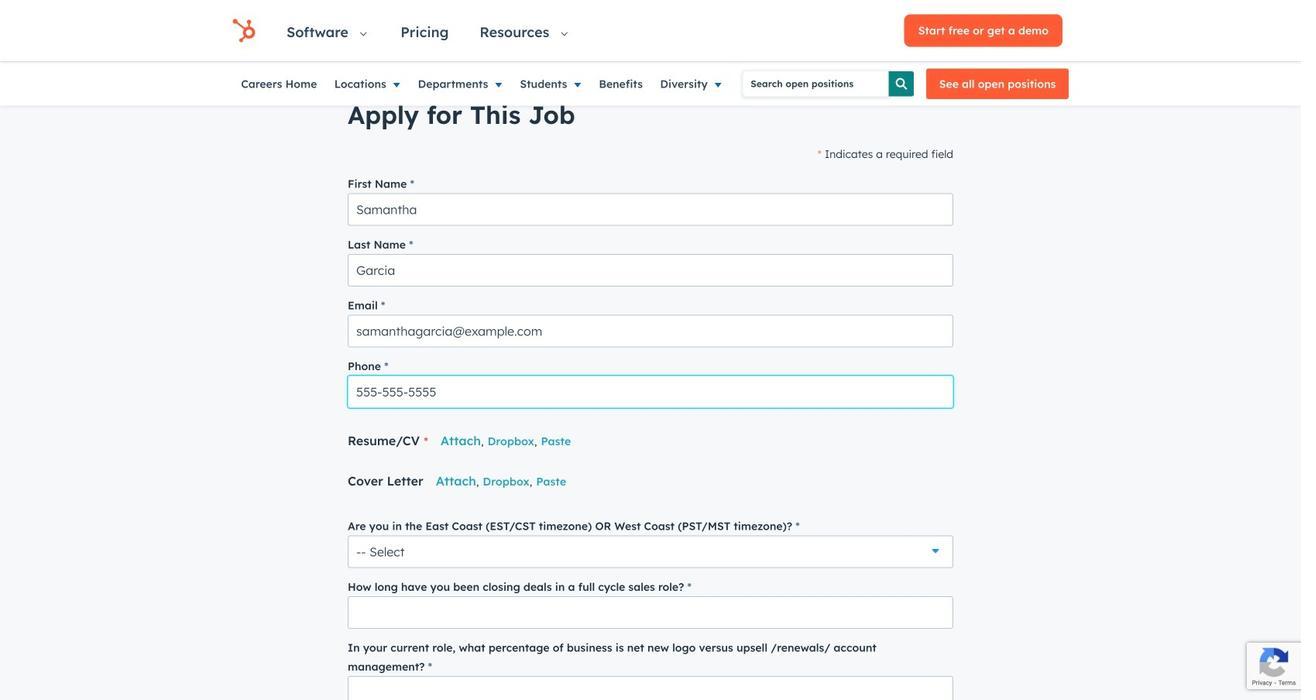 Task type: describe. For each thing, give the bounding box(es) containing it.
Search all open positions search field
[[743, 71, 889, 97]]

secondary menu menu bar
[[232, 62, 743, 106]]

hubspot image
[[232, 19, 256, 42]]



Task type: locate. For each thing, give the bounding box(es) containing it.
None text field
[[348, 596, 953, 629]]

None text field
[[348, 193, 953, 226], [348, 254, 953, 286], [348, 375, 953, 408], [348, 676, 953, 700], [348, 193, 953, 226], [348, 254, 953, 286], [348, 375, 953, 408], [348, 676, 953, 700]]

Select text field
[[348, 535, 953, 568]]

None email field
[[348, 315, 953, 347]]



Task type: vqa. For each thing, say whether or not it's contained in the screenshot.
them
no



